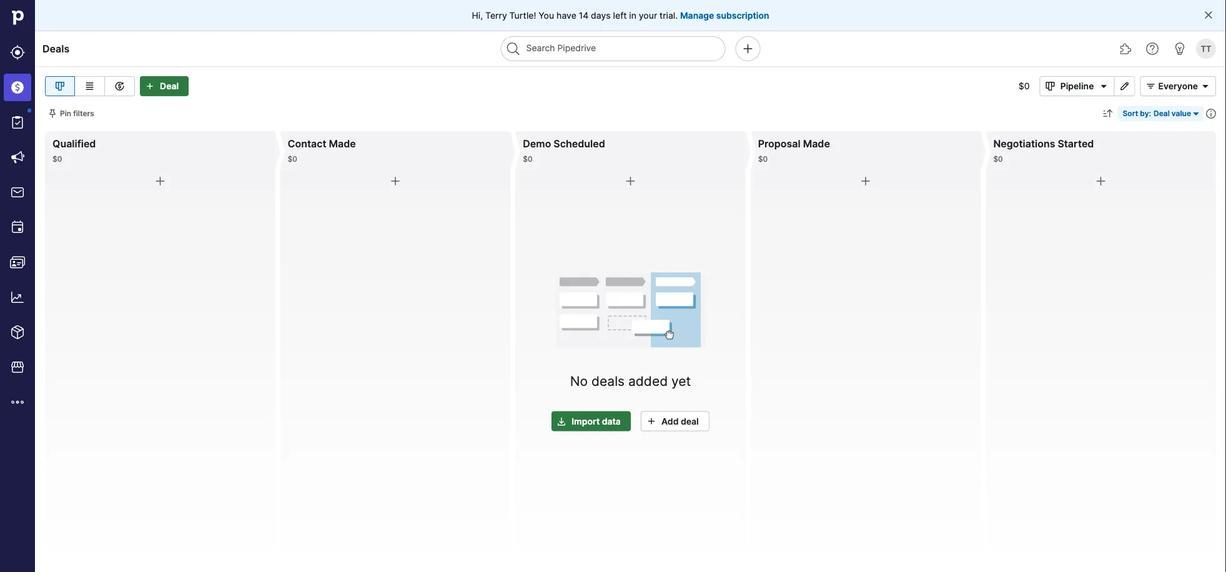 Task type: locate. For each thing, give the bounding box(es) containing it.
0 horizontal spatial deal
[[160, 81, 179, 92]]

subscription
[[717, 10, 770, 21]]

info image
[[1207, 109, 1217, 119]]

scheduled
[[554, 137, 605, 150]]

made for contact made
[[329, 137, 356, 150]]

proposal made
[[758, 137, 830, 150]]

demo scheduled
[[523, 137, 605, 150]]

color primary inverted image inside the import data button
[[554, 416, 569, 426]]

activities image
[[10, 220, 25, 235]]

2 made from the left
[[803, 137, 830, 150]]

1 horizontal spatial made
[[803, 137, 830, 150]]

proposal
[[758, 137, 801, 150]]

deal inside button
[[160, 81, 179, 92]]

add deal button
[[641, 411, 710, 431]]

turtle!
[[510, 10, 536, 21]]

leads image
[[10, 45, 25, 60]]

pin filters button
[[45, 106, 99, 121]]

no
[[570, 373, 588, 389]]

trial.
[[660, 10, 678, 21]]

negotiations
[[994, 137, 1056, 150]]

deal right forecast icon
[[160, 81, 179, 92]]

1 made from the left
[[329, 137, 356, 150]]

value
[[1172, 109, 1192, 118]]

terry
[[485, 10, 507, 21]]

pipeline
[[1061, 81, 1094, 92]]

1 horizontal spatial color primary inverted image
[[554, 416, 569, 426]]

pin
[[60, 109, 71, 118]]

color primary image
[[1204, 10, 1214, 20], [1097, 81, 1112, 91], [47, 109, 57, 119], [1192, 109, 1202, 119], [388, 174, 403, 189]]

pipeline image
[[52, 79, 67, 94]]

add deal
[[662, 416, 699, 427]]

deal
[[160, 81, 179, 92], [1154, 109, 1170, 118]]

made right proposal
[[803, 137, 830, 150]]

color primary image inside pipeline button
[[1043, 81, 1058, 91]]

sort
[[1123, 109, 1139, 118]]

menu item
[[0, 70, 35, 105]]

color primary image
[[1043, 81, 1058, 91], [1144, 81, 1159, 91], [1198, 81, 1213, 91], [153, 174, 168, 189], [623, 174, 638, 189], [859, 174, 874, 189], [1094, 174, 1109, 189], [644, 416, 659, 426]]

color primary inverted image right forecast icon
[[142, 81, 157, 91]]

0 vertical spatial deal
[[160, 81, 179, 92]]

added
[[629, 373, 668, 389]]

your
[[639, 10, 658, 21]]

by:
[[1141, 109, 1152, 118]]

color primary inverted image for deal
[[142, 81, 157, 91]]

1 horizontal spatial deal
[[1154, 109, 1170, 118]]

0 horizontal spatial color primary inverted image
[[142, 81, 157, 91]]

yet
[[672, 373, 691, 389]]

color primary inverted image
[[142, 81, 157, 91], [554, 416, 569, 426]]

1 vertical spatial color primary inverted image
[[554, 416, 569, 426]]

list image
[[82, 79, 97, 94]]

tt button
[[1194, 36, 1219, 61]]

data
[[602, 416, 621, 427]]

color primary image inside pin filters button
[[47, 109, 57, 119]]

color undefined image
[[10, 115, 25, 130]]

made
[[329, 137, 356, 150], [803, 137, 830, 150]]

contact
[[288, 137, 327, 150]]

0 horizontal spatial made
[[329, 137, 356, 150]]

menu
[[0, 0, 35, 572]]

import data
[[572, 416, 621, 427]]

quick add image
[[741, 41, 756, 56]]

0 vertical spatial color primary inverted image
[[142, 81, 157, 91]]

contact made
[[288, 137, 356, 150]]

sales assistant image
[[1173, 41, 1188, 56]]

have
[[557, 10, 577, 21]]

deals image
[[10, 80, 25, 95]]

hi, terry turtle! you have 14 days left in your  trial. manage subscription
[[472, 10, 770, 21]]

pin filters
[[60, 109, 94, 118]]

color primary inverted image inside deal button
[[142, 81, 157, 91]]

quick help image
[[1145, 41, 1160, 56]]

deal right by:
[[1154, 109, 1170, 118]]

color primary inverted image left the import in the bottom left of the page
[[554, 416, 569, 426]]

made right contact
[[329, 137, 356, 150]]

more image
[[10, 395, 25, 410]]

no deals added yet
[[570, 373, 691, 389]]

sales inbox image
[[10, 185, 25, 200]]

contacts image
[[10, 255, 25, 270]]



Task type: describe. For each thing, give the bounding box(es) containing it.
made for proposal made
[[803, 137, 830, 150]]

Search Pipedrive field
[[501, 36, 726, 61]]

everyone
[[1159, 81, 1198, 92]]

demo
[[523, 137, 551, 150]]

deal button
[[140, 76, 189, 96]]

left
[[613, 10, 627, 21]]

campaigns image
[[10, 150, 25, 165]]

in
[[629, 10, 637, 21]]

home image
[[8, 8, 27, 27]]

change order image
[[1103, 109, 1113, 119]]

everyone button
[[1141, 76, 1217, 96]]

products image
[[10, 325, 25, 340]]

sort by: deal value
[[1123, 109, 1192, 118]]

you
[[539, 10, 554, 21]]

color primary inverted image for import data
[[554, 416, 569, 426]]

import
[[572, 416, 600, 427]]

started
[[1058, 137, 1094, 150]]

filters
[[73, 109, 94, 118]]

color primary image inside pipeline button
[[1097, 81, 1112, 91]]

manage
[[680, 10, 714, 21]]

$0
[[1019, 81, 1030, 92]]

days
[[591, 10, 611, 21]]

color primary image inside add deal 'button'
[[644, 416, 659, 426]]

deals
[[592, 373, 625, 389]]

14
[[579, 10, 589, 21]]

tt
[[1201, 44, 1212, 53]]

manage subscription link
[[680, 9, 770, 22]]

hi,
[[472, 10, 483, 21]]

import data button
[[552, 411, 631, 431]]

1 vertical spatial deal
[[1154, 109, 1170, 118]]

deal
[[681, 416, 699, 427]]

pipeline button
[[1040, 76, 1115, 96]]

insights image
[[10, 290, 25, 305]]

forecast image
[[112, 79, 127, 94]]

edit pipeline image
[[1118, 81, 1133, 91]]

marketplace image
[[10, 360, 25, 375]]

deals
[[42, 42, 69, 55]]

add
[[662, 416, 679, 427]]

qualified
[[52, 137, 96, 150]]

negotiations started
[[994, 137, 1094, 150]]



Task type: vqa. For each thing, say whether or not it's contained in the screenshot.
Deal color primary inverted Image
yes



